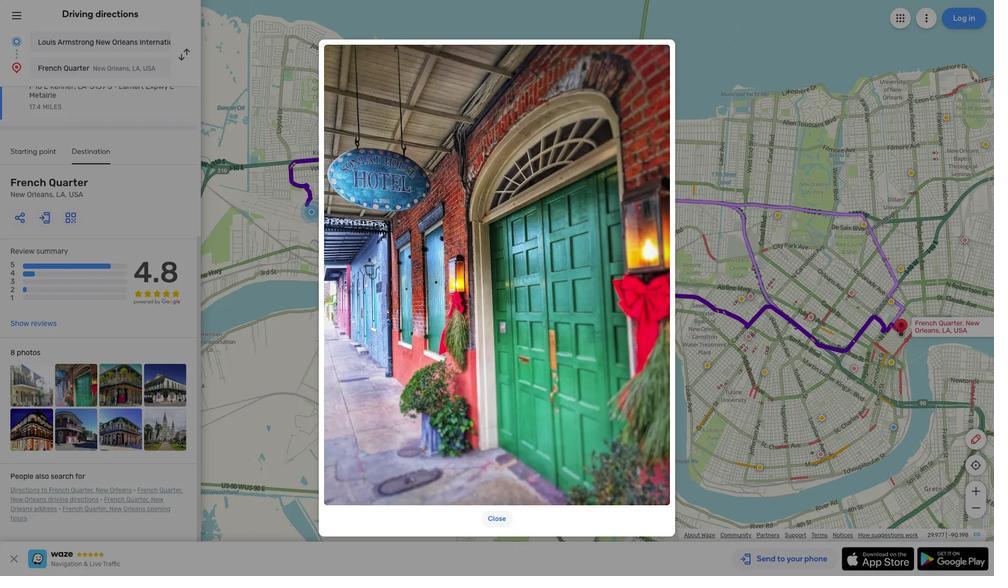Task type: describe. For each thing, give the bounding box(es) containing it.
2 e from the left
[[170, 82, 174, 91]]

quarter, for french quarter, new orleans address
[[126, 496, 149, 504]]

to
[[41, 487, 47, 494]]

driving
[[62, 8, 93, 20]]

image 2 of french quarter, new orleans image
[[55, 364, 97, 407]]

0 horizontal spatial la,
[[56, 190, 67, 199]]

address
[[34, 506, 57, 513]]

new inside french quarter, new orleans, la, usa
[[966, 320, 980, 327]]

destination
[[72, 147, 110, 156]]

louis
[[38, 38, 56, 47]]

orleans for hours
[[123, 506, 146, 513]]

navigation & live traffic
[[51, 561, 120, 568]]

french inside french quarter, new orleans opening hours
[[63, 506, 83, 513]]

image 7 of french quarter, new orleans image
[[99, 409, 142, 451]]

image 6 of french quarter, new orleans image
[[55, 409, 97, 451]]

orleans for directions
[[25, 496, 47, 504]]

29.977
[[928, 532, 945, 539]]

french quarter, new orleans driving directions link
[[10, 487, 183, 504]]

about waze community partners support terms notices how suggestions work
[[684, 532, 918, 539]]

&
[[84, 561, 88, 568]]

location image
[[10, 61, 23, 74]]

•
[[114, 82, 117, 91]]

french inside french quarter, new orleans driving directions
[[137, 487, 158, 494]]

driving directions
[[62, 8, 139, 20]]

la-
[[78, 82, 90, 91]]

french quarter, new orleans opening hours link
[[10, 506, 171, 523]]

terms link
[[812, 532, 828, 539]]

1 horizontal spatial orleans,
[[107, 65, 131, 72]]

louis armstrong new orleans international airport button
[[30, 31, 208, 52]]

i-
[[29, 82, 34, 91]]

french inside french quarter, new orleans, la, usa
[[915, 320, 937, 327]]

french inside french quarter, new orleans address
[[104, 496, 125, 504]]

link image
[[973, 531, 981, 539]]

orleans for airport
[[112, 38, 138, 47]]

2
[[10, 286, 15, 295]]

about waze link
[[684, 532, 716, 539]]

review
[[10, 247, 35, 256]]

image 5 of french quarter, new orleans image
[[10, 409, 53, 451]]

louis armstrong new orleans international airport
[[38, 38, 208, 47]]

10
[[34, 82, 42, 91]]

0 vertical spatial quarter
[[64, 64, 89, 73]]

directions
[[10, 487, 40, 494]]

current location image
[[10, 35, 23, 48]]

destination button
[[72, 147, 110, 164]]

new inside button
[[96, 38, 110, 47]]

armstrong
[[58, 38, 94, 47]]

french quarter, new orleans address link
[[10, 496, 164, 513]]

navigation
[[51, 561, 82, 568]]

search
[[51, 473, 74, 481]]

support link
[[785, 532, 807, 539]]

kenner;
[[50, 82, 76, 91]]

i-10 e kenner; la-3139 s • earhart expwy e metairie 17.4 miles
[[29, 82, 174, 111]]

0 vertical spatial french quarter new orleans, la, usa
[[38, 64, 155, 73]]

s
[[108, 82, 112, 91]]

driving
[[48, 496, 68, 504]]

0 vertical spatial directions
[[95, 8, 139, 20]]

also
[[35, 473, 49, 481]]

quarter, for french quarter, new orleans opening hours
[[84, 506, 108, 513]]

1 vertical spatial french quarter new orleans, la, usa
[[10, 176, 88, 199]]

how
[[859, 532, 870, 539]]

|
[[946, 532, 947, 539]]

29.977 | -90.198
[[928, 532, 969, 539]]

8 photos
[[10, 349, 40, 358]]

photos
[[17, 349, 40, 358]]

starting
[[10, 147, 37, 156]]

orleans, inside french quarter, new orleans, la, usa
[[915, 327, 941, 335]]

directions to french quarter, new orleans link
[[10, 487, 132, 494]]

opening
[[147, 506, 171, 513]]

new inside french quarter, new orleans driving directions
[[10, 496, 23, 504]]

suggestions
[[872, 532, 904, 539]]

for
[[75, 473, 85, 481]]

french quarter, new orleans opening hours
[[10, 506, 171, 523]]

show
[[10, 320, 29, 328]]

orleans inside french quarter, new orleans address
[[10, 506, 32, 513]]



Task type: vqa. For each thing, say whether or not it's contained in the screenshot.
"Hours"
yes



Task type: locate. For each thing, give the bounding box(es) containing it.
new
[[96, 38, 110, 47], [93, 65, 106, 72], [10, 190, 25, 199], [966, 320, 980, 327], [96, 487, 108, 494], [10, 496, 23, 504], [151, 496, 164, 504], [109, 506, 122, 513]]

work
[[906, 532, 918, 539]]

partners link
[[757, 532, 780, 539]]

orleans left opening
[[123, 506, 146, 513]]

directions to french quarter, new orleans
[[10, 487, 132, 494]]

4.8
[[134, 256, 179, 290]]

1 vertical spatial directions
[[70, 496, 99, 504]]

orleans
[[112, 38, 138, 47], [110, 487, 132, 494], [25, 496, 47, 504], [10, 506, 32, 513], [123, 506, 146, 513]]

orleans inside button
[[112, 38, 138, 47]]

orleans left international
[[112, 38, 138, 47]]

quarter, inside french quarter, new orleans, la, usa
[[939, 320, 964, 327]]

-
[[949, 532, 951, 539]]

0 horizontal spatial orleans,
[[27, 190, 54, 199]]

e right expwy
[[170, 82, 174, 91]]

pencil image
[[970, 433, 982, 446]]

90.198
[[951, 532, 969, 539]]

quarter, inside french quarter, new orleans driving directions
[[159, 487, 183, 494]]

17.4
[[29, 104, 41, 111]]

8
[[10, 349, 15, 358]]

5
[[10, 261, 15, 270]]

directions
[[95, 8, 139, 20], [70, 496, 99, 504]]

metairie
[[29, 91, 56, 100]]

quarter
[[64, 64, 89, 73], [49, 176, 88, 189]]

0 vertical spatial usa
[[143, 65, 155, 72]]

people
[[10, 473, 34, 481]]

people also search for
[[10, 473, 85, 481]]

0 horizontal spatial e
[[44, 82, 48, 91]]

2 vertical spatial orleans,
[[915, 327, 941, 335]]

starting point
[[10, 147, 56, 156]]

community link
[[721, 532, 752, 539]]

1 vertical spatial orleans,
[[27, 190, 54, 199]]

french quarter, new orleans driving directions
[[10, 487, 183, 504]]

la, inside french quarter, new orleans, la, usa
[[943, 327, 953, 335]]

airport
[[185, 38, 208, 47]]

quarter inside french quarter new orleans, la, usa
[[49, 176, 88, 189]]

french
[[38, 64, 62, 73], [10, 176, 46, 189], [915, 320, 937, 327], [49, 487, 69, 494], [137, 487, 158, 494], [104, 496, 125, 504], [63, 506, 83, 513]]

french quarter new orleans, la, usa down point
[[10, 176, 88, 199]]

la,
[[132, 65, 142, 72], [56, 190, 67, 199], [943, 327, 953, 335]]

image 8 of french quarter, new orleans image
[[144, 409, 186, 451]]

expwy
[[146, 82, 168, 91]]

1 vertical spatial quarter
[[49, 176, 88, 189]]

image 3 of french quarter, new orleans image
[[99, 364, 142, 407]]

1 horizontal spatial usa
[[143, 65, 155, 72]]

0 vertical spatial la,
[[132, 65, 142, 72]]

french quarter new orleans, la, usa
[[38, 64, 155, 73], [10, 176, 88, 199]]

point
[[39, 147, 56, 156]]

3
[[10, 278, 15, 286]]

quarter up la-
[[64, 64, 89, 73]]

traffic
[[103, 561, 120, 568]]

review summary
[[10, 247, 68, 256]]

how suggestions work link
[[859, 532, 918, 539]]

notices
[[833, 532, 853, 539]]

terms
[[812, 532, 828, 539]]

new inside french quarter, new orleans opening hours
[[109, 506, 122, 513]]

2 horizontal spatial orleans,
[[915, 327, 941, 335]]

directions up louis armstrong new orleans international airport button
[[95, 8, 139, 20]]

image 1 of french quarter, new orleans image
[[10, 364, 53, 407]]

1 horizontal spatial la,
[[132, 65, 142, 72]]

5 4 3 2 1
[[10, 261, 15, 303]]

zoom out image
[[970, 502, 983, 515]]

1 e from the left
[[44, 82, 48, 91]]

2 horizontal spatial la,
[[943, 327, 953, 335]]

waze
[[702, 532, 716, 539]]

partners
[[757, 532, 780, 539]]

reviews
[[31, 320, 57, 328]]

quarter down "destination" button
[[49, 176, 88, 189]]

starting point button
[[10, 147, 56, 163]]

zoom in image
[[970, 486, 983, 498]]

live
[[90, 561, 101, 568]]

quarter, inside french quarter, new orleans address
[[126, 496, 149, 504]]

1 horizontal spatial e
[[170, 82, 174, 91]]

support
[[785, 532, 807, 539]]

usa
[[143, 65, 155, 72], [69, 190, 83, 199], [954, 327, 968, 335]]

quarter, for french quarter, new orleans driving directions
[[159, 487, 183, 494]]

french quarter, new orleans address
[[10, 496, 164, 513]]

quarter, for french quarter, new orleans, la, usa
[[939, 320, 964, 327]]

1 vertical spatial la,
[[56, 190, 67, 199]]

about
[[684, 532, 700, 539]]

summary
[[36, 247, 68, 256]]

orleans down to
[[25, 496, 47, 504]]

3139
[[90, 82, 106, 91]]

x image
[[8, 553, 20, 566]]

show reviews
[[10, 320, 57, 328]]

4
[[10, 269, 15, 278]]

e right 10
[[44, 82, 48, 91]]

directions up the french quarter, new orleans opening hours link
[[70, 496, 99, 504]]

quarter,
[[939, 320, 964, 327], [71, 487, 94, 494], [159, 487, 183, 494], [126, 496, 149, 504], [84, 506, 108, 513]]

1
[[10, 294, 14, 303]]

orleans,
[[107, 65, 131, 72], [27, 190, 54, 199], [915, 327, 941, 335]]

1 vertical spatial usa
[[69, 190, 83, 199]]

international
[[140, 38, 183, 47]]

quarter, inside french quarter, new orleans opening hours
[[84, 506, 108, 513]]

earhart
[[119, 82, 144, 91]]

community
[[721, 532, 752, 539]]

image 4 of french quarter, new orleans image
[[144, 364, 186, 407]]

french quarter, new orleans, la, usa
[[915, 320, 980, 335]]

e
[[44, 82, 48, 91], [170, 82, 174, 91]]

directions inside french quarter, new orleans driving directions
[[70, 496, 99, 504]]

notices link
[[833, 532, 853, 539]]

orleans up french quarter, new orleans address link
[[110, 487, 132, 494]]

new inside french quarter, new orleans address
[[151, 496, 164, 504]]

miles
[[43, 104, 62, 111]]

hours
[[10, 515, 27, 523]]

french quarter new orleans, la, usa up 3139
[[38, 64, 155, 73]]

usa inside french quarter, new orleans, la, usa
[[954, 327, 968, 335]]

orleans inside french quarter, new orleans driving directions
[[25, 496, 47, 504]]

2 vertical spatial la,
[[943, 327, 953, 335]]

orleans up hours
[[10, 506, 32, 513]]

0 vertical spatial orleans,
[[107, 65, 131, 72]]

2 horizontal spatial usa
[[954, 327, 968, 335]]

0 horizontal spatial usa
[[69, 190, 83, 199]]

orleans inside french quarter, new orleans opening hours
[[123, 506, 146, 513]]

2 vertical spatial usa
[[954, 327, 968, 335]]



